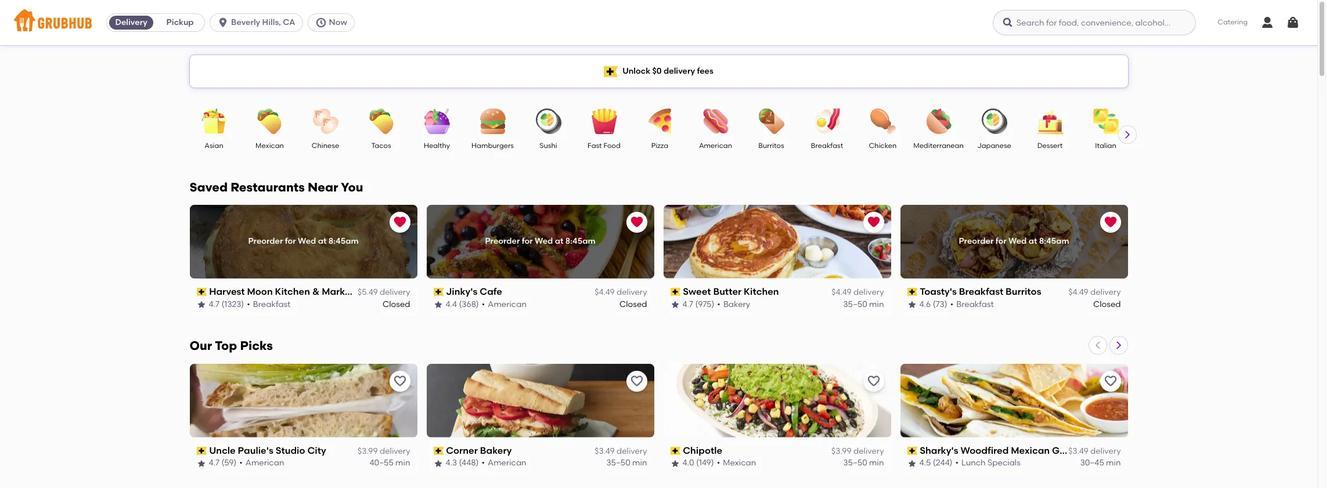 Task type: describe. For each thing, give the bounding box(es) containing it.
mexican image
[[250, 109, 290, 134]]

save this restaurant button for woodfired
[[1101, 371, 1122, 392]]

ca
[[283, 17, 295, 27]]

(59)
[[222, 459, 237, 469]]

40–55
[[370, 459, 394, 469]]

svg image for beverly hills, ca
[[217, 17, 229, 28]]

beverly hills, ca button
[[210, 13, 308, 32]]

wed for moon
[[298, 237, 316, 247]]

delivery for chipotle
[[854, 447, 885, 457]]

burritos image
[[752, 109, 792, 134]]

4.6
[[920, 300, 931, 309]]

sushi image
[[528, 109, 569, 134]]

now
[[329, 17, 347, 27]]

bakery for • bakery
[[724, 300, 751, 309]]

dessert image
[[1030, 109, 1071, 134]]

marketplace
[[322, 286, 380, 297]]

sharky's
[[920, 446, 959, 457]]

healthy
[[424, 142, 450, 150]]

unlock
[[623, 66, 651, 76]]

bakery for corner bakery
[[480, 446, 512, 457]]

chicken
[[870, 142, 897, 150]]

breakfast down toasty's breakfast burritos
[[957, 300, 995, 309]]

tacos image
[[361, 109, 402, 134]]

35–50 for butter
[[844, 300, 868, 309]]

delivery for harvest moon kitchen & marketplace
[[380, 288, 410, 298]]

american image
[[696, 109, 736, 134]]

for for cafe
[[522, 237, 533, 247]]

for for moon
[[285, 237, 296, 247]]

(149)
[[697, 459, 714, 469]]

2 horizontal spatial svg image
[[1261, 16, 1275, 30]]

chipotle
[[683, 446, 723, 457]]

cafe
[[480, 286, 503, 297]]

mediterranean
[[914, 142, 964, 150]]

saved restaurants near you
[[190, 180, 363, 195]]

$3.49 for corner bakery
[[595, 447, 615, 457]]

at for moon
[[318, 237, 327, 247]]

&
[[313, 286, 320, 297]]

subscription pass image for sweet butter kitchen
[[671, 288, 681, 296]]

specials
[[988, 459, 1021, 469]]

saved restaurant image for sweet butter kitchen
[[867, 216, 881, 229]]

2 horizontal spatial mexican
[[1012, 446, 1050, 457]]

4.3 (448)
[[446, 459, 479, 469]]

min for uncle paulie's studio city
[[396, 459, 410, 469]]

delivery for uncle paulie's studio city
[[380, 447, 410, 457]]

35–50 for bakery
[[607, 459, 631, 469]]

$5.49 delivery
[[358, 288, 410, 298]]

4.5
[[920, 459, 932, 469]]

(244)
[[934, 459, 953, 469]]

• lunch specials
[[956, 459, 1021, 469]]

(73)
[[933, 300, 948, 309]]

sharky's woodfired mexican grill logo image
[[901, 364, 1129, 438]]

closed for harvest moon kitchen & marketplace
[[383, 300, 410, 309]]

4.0 (149)
[[683, 459, 714, 469]]

1 horizontal spatial subscription pass image
[[671, 447, 681, 456]]

saved restaurant button for harvest moon kitchen & marketplace
[[390, 212, 410, 233]]

top
[[215, 339, 237, 353]]

breakfast right toasty's
[[960, 286, 1004, 297]]

corner
[[446, 446, 478, 457]]

our top picks
[[190, 339, 273, 353]]

pizza
[[652, 142, 669, 150]]

min for sweet butter kitchen
[[870, 300, 885, 309]]

mediterranean image
[[919, 109, 960, 134]]

chipotle logo image
[[664, 364, 892, 438]]

save this restaurant button for bakery
[[627, 371, 648, 392]]

pickup button
[[156, 13, 205, 32]]

chicken image
[[863, 109, 904, 134]]

3 save this restaurant image from the left
[[867, 375, 881, 389]]

uncle paulie's studio city
[[209, 446, 326, 457]]

4.4 (368)
[[446, 300, 479, 309]]

• american for paulie's
[[240, 459, 284, 469]]

studio
[[276, 446, 305, 457]]

italian image
[[1086, 109, 1127, 134]]

$4.49 delivery for sweet butter kitchen
[[832, 288, 885, 298]]

tacos
[[371, 142, 391, 150]]

8:45am for harvest moon kitchen & marketplace
[[329, 237, 359, 247]]

delivery button
[[107, 13, 156, 32]]

american for jinky's cafe
[[488, 300, 527, 309]]

$3.49 delivery for sharky's woodfired mexican grill
[[1069, 447, 1122, 457]]

• american for cafe
[[482, 300, 527, 309]]

now button
[[308, 13, 360, 32]]

delivery for toasty's breakfast burritos
[[1091, 288, 1122, 298]]

4.0
[[683, 459, 695, 469]]

preorder for breakfast
[[959, 237, 994, 247]]

4.7 (975)
[[683, 300, 715, 309]]

4.7 for harvest moon kitchen & marketplace
[[209, 300, 220, 309]]

preorder for wed at 8:45am for cafe
[[485, 237, 596, 247]]

star icon image for corner bakery
[[434, 459, 443, 469]]

• for chipotle
[[717, 459, 721, 469]]

subscription pass image for sharky's woodfired mexican grill
[[908, 447, 918, 456]]

grill
[[1053, 446, 1071, 457]]

(975)
[[696, 300, 715, 309]]

1 vertical spatial burritos
[[1006, 286, 1042, 297]]

japanese
[[978, 142, 1012, 150]]

dessert
[[1038, 142, 1063, 150]]

$0
[[653, 66, 662, 76]]

Search for food, convenience, alcohol... search field
[[993, 10, 1197, 35]]

• american for bakery
[[482, 459, 527, 469]]

uncle paulie's studio city logo image
[[190, 364, 417, 438]]

delivery
[[115, 17, 147, 27]]

30–45 min
[[1081, 459, 1122, 469]]

subscription pass image for corner bakery
[[434, 447, 444, 456]]

• for sharky's woodfired mexican grill
[[956, 459, 959, 469]]

$4.49 for jinky's cafe
[[595, 288, 615, 298]]

min for corner bakery
[[633, 459, 648, 469]]

• for jinky's cafe
[[482, 300, 485, 309]]

closed for jinky's cafe
[[620, 300, 648, 309]]

• bakery
[[718, 300, 751, 309]]

butter
[[714, 286, 742, 297]]

$3.99 for uncle paulie's studio city
[[358, 447, 378, 457]]

4.7 (59)
[[209, 459, 237, 469]]

uncle
[[209, 446, 236, 457]]

save this restaurant button for paulie's
[[390, 371, 410, 392]]

asian image
[[194, 109, 234, 134]]

lunch
[[962, 459, 986, 469]]

delivery for sharky's woodfired mexican grill
[[1091, 447, 1122, 457]]

star icon image for toasty's breakfast burritos
[[908, 300, 917, 310]]

0 horizontal spatial burritos
[[759, 142, 785, 150]]

catering button
[[1210, 9, 1257, 36]]

kitchen for butter
[[744, 286, 779, 297]]

harvest
[[209, 286, 245, 297]]

saved
[[190, 180, 228, 195]]

$3.99 delivery for chipotle
[[832, 447, 885, 457]]

restaurants
[[231, 180, 305, 195]]

beverly
[[231, 17, 260, 27]]

sweet butter kitchen logo image
[[664, 205, 892, 279]]

you
[[341, 180, 363, 195]]

japanese image
[[975, 109, 1015, 134]]

save this restaurant image
[[1104, 375, 1118, 389]]

$3.49 for sharky's woodfired mexican grill
[[1069, 447, 1089, 457]]

subscription pass image for toasty's
[[908, 288, 918, 296]]

• for sweet butter kitchen
[[718, 300, 721, 309]]

star icon image for uncle paulie's studio city
[[197, 459, 206, 469]]

$5.49
[[358, 288, 378, 298]]

sushi
[[540, 142, 558, 150]]

• mexican
[[717, 459, 757, 469]]



Task type: vqa. For each thing, say whether or not it's contained in the screenshot.


Task type: locate. For each thing, give the bounding box(es) containing it.
wed for cafe
[[535, 237, 553, 247]]

star icon image left 4.7 (59)
[[197, 459, 206, 469]]

fees
[[697, 66, 714, 76]]

preorder up toasty's breakfast burritos
[[959, 237, 994, 247]]

preorder up moon
[[248, 237, 283, 247]]

4.7
[[209, 300, 220, 309], [683, 300, 694, 309], [209, 459, 220, 469]]

1 save this restaurant image from the left
[[393, 375, 407, 389]]

0 horizontal spatial $3.99
[[358, 447, 378, 457]]

near
[[308, 180, 338, 195]]

0 horizontal spatial bakery
[[480, 446, 512, 457]]

for for breakfast
[[996, 237, 1007, 247]]

1 save this restaurant button from the left
[[390, 371, 410, 392]]

picks
[[240, 339, 273, 353]]

american for corner bakery
[[488, 459, 527, 469]]

2 horizontal spatial for
[[996, 237, 1007, 247]]

0 horizontal spatial svg image
[[1003, 17, 1014, 28]]

subscription pass image for uncle paulie's studio city
[[197, 447, 207, 456]]

at
[[318, 237, 327, 247], [555, 237, 564, 247], [1029, 237, 1038, 247]]

2 saved restaurant button from the left
[[627, 212, 648, 233]]

star icon image left "4.4"
[[434, 300, 443, 310]]

(1323)
[[222, 300, 244, 309]]

1 horizontal spatial kitchen
[[744, 286, 779, 297]]

toasty's
[[920, 286, 957, 297]]

sweet
[[683, 286, 711, 297]]

35–50
[[844, 300, 868, 309], [607, 459, 631, 469], [844, 459, 868, 469]]

min for chipotle
[[870, 459, 885, 469]]

4.4
[[446, 300, 457, 309]]

2 horizontal spatial $4.49 delivery
[[1069, 288, 1122, 298]]

$3.49 delivery for corner bakery
[[595, 447, 648, 457]]

preorder for wed at 8:45am for breakfast
[[959, 237, 1070, 247]]

grubhub plus flag logo image
[[604, 66, 618, 77]]

saved restaurant image for harvest moon kitchen & marketplace
[[393, 216, 407, 229]]

0 vertical spatial caret right icon image
[[1123, 130, 1133, 139]]

save this restaurant button
[[390, 371, 410, 392], [627, 371, 648, 392], [864, 371, 885, 392], [1101, 371, 1122, 392]]

2 horizontal spatial $4.49
[[1069, 288, 1089, 298]]

at for breakfast
[[1029, 237, 1038, 247]]

2 vertical spatial mexican
[[723, 459, 757, 469]]

4.5 (244)
[[920, 459, 953, 469]]

3 wed from the left
[[1009, 237, 1027, 247]]

svg image
[[1287, 16, 1301, 30], [1003, 17, 1014, 28]]

subscription pass image for jinky's
[[434, 288, 444, 296]]

2 wed from the left
[[535, 237, 553, 247]]

min right '40–55'
[[396, 459, 410, 469]]

toasty's breakfast burritos
[[920, 286, 1042, 297]]

• down corner bakery
[[482, 459, 485, 469]]

1 $3.99 from the left
[[358, 447, 378, 457]]

saved restaurant button for toasty's breakfast burritos
[[1101, 212, 1122, 233]]

1 for from the left
[[285, 237, 296, 247]]

2 horizontal spatial save this restaurant image
[[867, 375, 881, 389]]

star icon image left "4.0"
[[671, 459, 680, 469]]

preorder for wed at 8:45am for moon
[[248, 237, 359, 247]]

star icon image left the 4.3
[[434, 459, 443, 469]]

mexican down mexican "image"
[[256, 142, 284, 150]]

1 saved restaurant image from the left
[[630, 216, 644, 229]]

catering
[[1219, 18, 1249, 26]]

0 horizontal spatial saved restaurant image
[[393, 216, 407, 229]]

breakfast
[[812, 142, 844, 150], [960, 286, 1004, 297], [253, 300, 291, 309], [957, 300, 995, 309]]

woodfired
[[961, 446, 1009, 457]]

•
[[247, 300, 250, 309], [482, 300, 485, 309], [718, 300, 721, 309], [951, 300, 954, 309], [240, 459, 243, 469], [482, 459, 485, 469], [717, 459, 721, 469], [956, 459, 959, 469]]

2 $3.99 from the left
[[832, 447, 852, 457]]

4.7 down sweet on the right bottom
[[683, 300, 694, 309]]

chinese image
[[305, 109, 346, 134]]

• breakfast down toasty's breakfast burritos
[[951, 300, 995, 309]]

3 8:45am from the left
[[1040, 237, 1070, 247]]

• right (244)
[[956, 459, 959, 469]]

1 horizontal spatial closed
[[620, 300, 648, 309]]

4 saved restaurant button from the left
[[1101, 212, 1122, 233]]

0 horizontal spatial svg image
[[217, 17, 229, 28]]

0 horizontal spatial mexican
[[256, 142, 284, 150]]

star icon image for sweet butter kitchen
[[671, 300, 680, 310]]

star icon image left 4.5
[[908, 459, 917, 469]]

35–50 min for bakery
[[607, 459, 648, 469]]

2 horizontal spatial subscription pass image
[[908, 288, 918, 296]]

our
[[190, 339, 212, 353]]

caret left icon image
[[1094, 341, 1103, 350]]

35–50 min for butter
[[844, 300, 885, 309]]

subscription pass image left harvest
[[197, 288, 207, 296]]

• for corner bakery
[[482, 459, 485, 469]]

0 horizontal spatial 8:45am
[[329, 237, 359, 247]]

1 at from the left
[[318, 237, 327, 247]]

2 preorder from the left
[[485, 237, 520, 247]]

american
[[699, 142, 733, 150], [488, 300, 527, 309], [246, 459, 284, 469], [488, 459, 527, 469]]

preorder
[[248, 237, 283, 247], [485, 237, 520, 247], [959, 237, 994, 247]]

2 at from the left
[[555, 237, 564, 247]]

fast food
[[588, 142, 621, 150]]

svg image inside beverly hills, ca button
[[217, 17, 229, 28]]

pizza image
[[640, 109, 681, 134]]

star icon image left 4.6 at the right bottom of page
[[908, 300, 917, 310]]

0 horizontal spatial $3.49
[[595, 447, 615, 457]]

0 vertical spatial burritos
[[759, 142, 785, 150]]

• right the (73)
[[951, 300, 954, 309]]

0 horizontal spatial $4.49 delivery
[[595, 288, 648, 298]]

1 preorder from the left
[[248, 237, 283, 247]]

subscription pass image
[[197, 288, 207, 296], [671, 288, 681, 296], [197, 447, 207, 456], [434, 447, 444, 456], [908, 447, 918, 456]]

0 horizontal spatial $4.49
[[595, 288, 615, 298]]

2 horizontal spatial at
[[1029, 237, 1038, 247]]

asian
[[205, 142, 224, 150]]

wed
[[298, 237, 316, 247], [535, 237, 553, 247], [1009, 237, 1027, 247]]

american down "cafe"
[[488, 300, 527, 309]]

0 vertical spatial mexican
[[256, 142, 284, 150]]

$3.49
[[595, 447, 615, 457], [1069, 447, 1089, 457]]

1 saved restaurant image from the left
[[393, 216, 407, 229]]

star icon image
[[197, 300, 206, 310], [434, 300, 443, 310], [671, 300, 680, 310], [908, 300, 917, 310], [197, 459, 206, 469], [434, 459, 443, 469], [671, 459, 680, 469], [908, 459, 917, 469]]

hills,
[[262, 17, 281, 27]]

1 horizontal spatial preorder
[[485, 237, 520, 247]]

2 horizontal spatial wed
[[1009, 237, 1027, 247]]

kitchen left '&'
[[275, 286, 310, 297]]

• right (975)
[[718, 300, 721, 309]]

1 $3.99 delivery from the left
[[358, 447, 410, 457]]

mexican
[[256, 142, 284, 150], [1012, 446, 1050, 457], [723, 459, 757, 469]]

mexican up specials at bottom right
[[1012, 446, 1050, 457]]

0 horizontal spatial for
[[285, 237, 296, 247]]

1 horizontal spatial saved restaurant image
[[1104, 216, 1118, 229]]

1 horizontal spatial svg image
[[315, 17, 327, 28]]

min left 4.6 at the right bottom of page
[[870, 300, 885, 309]]

chinese
[[312, 142, 339, 150]]

food
[[604, 142, 621, 150]]

0 horizontal spatial closed
[[383, 300, 410, 309]]

0 horizontal spatial save this restaurant image
[[393, 375, 407, 389]]

subscription pass image left chipotle
[[671, 447, 681, 456]]

• breakfast down moon
[[247, 300, 291, 309]]

2 horizontal spatial preorder
[[959, 237, 994, 247]]

1 wed from the left
[[298, 237, 316, 247]]

1 $3.49 delivery from the left
[[595, 447, 648, 457]]

svg image
[[1261, 16, 1275, 30], [217, 17, 229, 28], [315, 17, 327, 28]]

1 horizontal spatial for
[[522, 237, 533, 247]]

hamburgers
[[472, 142, 514, 150]]

1 horizontal spatial $3.49 delivery
[[1069, 447, 1122, 457]]

3 for from the left
[[996, 237, 1007, 247]]

0 horizontal spatial subscription pass image
[[434, 288, 444, 296]]

1 horizontal spatial mexican
[[723, 459, 757, 469]]

0 horizontal spatial $3.49 delivery
[[595, 447, 648, 457]]

4.7 left (59)
[[209, 459, 220, 469]]

1 horizontal spatial wed
[[535, 237, 553, 247]]

8:45am
[[329, 237, 359, 247], [566, 237, 596, 247], [1040, 237, 1070, 247]]

pickup
[[167, 17, 194, 27]]

preorder up "cafe"
[[485, 237, 520, 247]]

closed for toasty's breakfast burritos
[[1094, 300, 1122, 309]]

8:45am for jinky's cafe
[[566, 237, 596, 247]]

min for sharky's woodfired mexican grill
[[1107, 459, 1122, 469]]

1 horizontal spatial $3.49
[[1069, 447, 1089, 457]]

bakery
[[724, 300, 751, 309], [480, 446, 512, 457]]

1 horizontal spatial • breakfast
[[951, 300, 995, 309]]

min left "4.0"
[[633, 459, 648, 469]]

$4.49 for sweet butter kitchen
[[832, 288, 852, 298]]

1 horizontal spatial $3.99
[[832, 447, 852, 457]]

2 closed from the left
[[620, 300, 648, 309]]

saved restaurant image for jinky's cafe
[[630, 216, 644, 229]]

3 at from the left
[[1029, 237, 1038, 247]]

saved restaurant image
[[630, 216, 644, 229], [1104, 216, 1118, 229]]

$4.49 delivery for jinky's cafe
[[595, 288, 648, 298]]

3 closed from the left
[[1094, 300, 1122, 309]]

fast food image
[[584, 109, 625, 134]]

svg image right catering button
[[1261, 16, 1275, 30]]

sharky's woodfired mexican grill
[[920, 446, 1071, 457]]

american down corner bakery
[[488, 459, 527, 469]]

min right 30–45
[[1107, 459, 1122, 469]]

1 horizontal spatial save this restaurant image
[[630, 375, 644, 389]]

star icon image for harvest moon kitchen & marketplace
[[197, 300, 206, 310]]

3 $4.49 delivery from the left
[[1069, 288, 1122, 298]]

wed for breakfast
[[1009, 237, 1027, 247]]

delivery for corner bakery
[[617, 447, 648, 457]]

saved restaurant button for sweet butter kitchen
[[864, 212, 885, 233]]

1 $3.49 from the left
[[595, 447, 615, 457]]

2 kitchen from the left
[[744, 286, 779, 297]]

0 horizontal spatial kitchen
[[275, 286, 310, 297]]

30–45
[[1081, 459, 1105, 469]]

saved restaurant button for jinky's cafe
[[627, 212, 648, 233]]

saved restaurant image for toasty's breakfast burritos
[[1104, 216, 1118, 229]]

sweet butter kitchen
[[683, 286, 779, 297]]

2 preorder for wed at 8:45am from the left
[[485, 237, 596, 247]]

• right (59)
[[240, 459, 243, 469]]

2 for from the left
[[522, 237, 533, 247]]

delivery for sweet butter kitchen
[[854, 288, 885, 298]]

american down 'american' 'image'
[[699, 142, 733, 150]]

1 horizontal spatial $4.49
[[832, 288, 852, 298]]

0 horizontal spatial saved restaurant image
[[630, 216, 644, 229]]

2 • breakfast from the left
[[951, 300, 995, 309]]

healthy image
[[417, 109, 458, 134]]

• american down corner bakery
[[482, 459, 527, 469]]

subscription pass image left the uncle
[[197, 447, 207, 456]]

mexican right (149)
[[723, 459, 757, 469]]

star icon image left 4.7 (1323)
[[197, 300, 206, 310]]

save this restaurant image
[[393, 375, 407, 389], [630, 375, 644, 389], [867, 375, 881, 389]]

$3.99 delivery for uncle paulie's studio city
[[358, 447, 410, 457]]

4.7 for sweet butter kitchen
[[683, 300, 694, 309]]

2 $3.49 from the left
[[1069, 447, 1089, 457]]

jinky's
[[446, 286, 478, 297]]

american down uncle paulie's studio city
[[246, 459, 284, 469]]

$3.99
[[358, 447, 378, 457], [832, 447, 852, 457]]

2 $3.99 delivery from the left
[[832, 447, 885, 457]]

2 $3.49 delivery from the left
[[1069, 447, 1122, 457]]

• right (1323)
[[247, 300, 250, 309]]

subscription pass image left 'corner'
[[434, 447, 444, 456]]

bakery down sweet butter kitchen
[[724, 300, 751, 309]]

• american down "cafe"
[[482, 300, 527, 309]]

star icon image for jinky's cafe
[[434, 300, 443, 310]]

4.3
[[446, 459, 457, 469]]

1 horizontal spatial $3.99 delivery
[[832, 447, 885, 457]]

for
[[285, 237, 296, 247], [522, 237, 533, 247], [996, 237, 1007, 247]]

svg image for now
[[315, 17, 327, 28]]

2 saved restaurant image from the left
[[1104, 216, 1118, 229]]

1 horizontal spatial $4.49 delivery
[[832, 288, 885, 298]]

1 • breakfast from the left
[[247, 300, 291, 309]]

35–50 min
[[844, 300, 885, 309], [607, 459, 648, 469], [844, 459, 885, 469]]

$3.99 delivery
[[358, 447, 410, 457], [832, 447, 885, 457]]

2 $4.49 delivery from the left
[[832, 288, 885, 298]]

1 vertical spatial mexican
[[1012, 446, 1050, 457]]

• breakfast for moon
[[247, 300, 291, 309]]

8:45am for toasty's breakfast burritos
[[1040, 237, 1070, 247]]

kitchen up • bakery
[[744, 286, 779, 297]]

2 horizontal spatial closed
[[1094, 300, 1122, 309]]

subscription pass image left sweet on the right bottom
[[671, 288, 681, 296]]

2 save this restaurant button from the left
[[627, 371, 648, 392]]

1 horizontal spatial preorder for wed at 8:45am
[[485, 237, 596, 247]]

• breakfast
[[247, 300, 291, 309], [951, 300, 995, 309]]

$4.49 delivery
[[595, 288, 648, 298], [832, 288, 885, 298], [1069, 288, 1122, 298]]

breakfast image
[[807, 109, 848, 134]]

• for toasty's breakfast burritos
[[951, 300, 954, 309]]

delivery for jinky's cafe
[[617, 288, 648, 298]]

kitchen for moon
[[275, 286, 310, 297]]

subscription pass image left the jinky's
[[434, 288, 444, 296]]

2 horizontal spatial 8:45am
[[1040, 237, 1070, 247]]

saved restaurant image
[[393, 216, 407, 229], [867, 216, 881, 229]]

breakfast down breakfast 'image'
[[812, 142, 844, 150]]

unlock $0 delivery fees
[[623, 66, 714, 76]]

• american down uncle paulie's studio city
[[240, 459, 284, 469]]

preorder for wed at 8:45am
[[248, 237, 359, 247], [485, 237, 596, 247], [959, 237, 1070, 247]]

jinky's cafe
[[446, 286, 503, 297]]

• right (149)
[[717, 459, 721, 469]]

2 horizontal spatial preorder for wed at 8:45am
[[959, 237, 1070, 247]]

4 save this restaurant button from the left
[[1101, 371, 1122, 392]]

4.7 (1323)
[[209, 300, 244, 309]]

beverly hills, ca
[[231, 17, 295, 27]]

moon
[[247, 286, 273, 297]]

caret right icon image
[[1123, 130, 1133, 139], [1115, 341, 1124, 350]]

preorder for cafe
[[485, 237, 520, 247]]

star icon image left 4.7 (975)
[[671, 300, 680, 310]]

svg image left "beverly"
[[217, 17, 229, 28]]

• right (368) on the left bottom
[[482, 300, 485, 309]]

bakery right 'corner'
[[480, 446, 512, 457]]

1 vertical spatial bakery
[[480, 446, 512, 457]]

2 $4.49 from the left
[[832, 288, 852, 298]]

$3.99 for chipotle
[[832, 447, 852, 457]]

city
[[308, 446, 326, 457]]

1 $4.49 from the left
[[595, 288, 615, 298]]

4.7 for uncle paulie's studio city
[[209, 459, 220, 469]]

• for harvest moon kitchen & marketplace
[[247, 300, 250, 309]]

fast
[[588, 142, 602, 150]]

1 horizontal spatial bakery
[[724, 300, 751, 309]]

closed
[[383, 300, 410, 309], [620, 300, 648, 309], [1094, 300, 1122, 309]]

save this restaurant image for paulie's
[[393, 375, 407, 389]]

1 vertical spatial caret right icon image
[[1115, 341, 1124, 350]]

1 8:45am from the left
[[329, 237, 359, 247]]

3 save this restaurant button from the left
[[864, 371, 885, 392]]

at for cafe
[[555, 237, 564, 247]]

svg image left now
[[315, 17, 327, 28]]

3 preorder for wed at 8:45am from the left
[[959, 237, 1070, 247]]

min
[[870, 300, 885, 309], [396, 459, 410, 469], [633, 459, 648, 469], [870, 459, 885, 469], [1107, 459, 1122, 469]]

harvest moon kitchen & marketplace
[[209, 286, 380, 297]]

40–55 min
[[370, 459, 410, 469]]

(448)
[[459, 459, 479, 469]]

1 horizontal spatial 8:45am
[[566, 237, 596, 247]]

3 saved restaurant button from the left
[[864, 212, 885, 233]]

1 closed from the left
[[383, 300, 410, 309]]

2 saved restaurant image from the left
[[867, 216, 881, 229]]

• american
[[482, 300, 527, 309], [240, 459, 284, 469], [482, 459, 527, 469]]

corner bakery logo image
[[427, 364, 654, 438]]

subscription pass image left sharky's
[[908, 447, 918, 456]]

4.7 down harvest
[[209, 300, 220, 309]]

0 horizontal spatial wed
[[298, 237, 316, 247]]

0 horizontal spatial preorder for wed at 8:45am
[[248, 237, 359, 247]]

1 horizontal spatial at
[[555, 237, 564, 247]]

1 saved restaurant button from the left
[[390, 212, 410, 233]]

subscription pass image
[[434, 288, 444, 296], [908, 288, 918, 296], [671, 447, 681, 456]]

(368)
[[459, 300, 479, 309]]

paulie's
[[238, 446, 274, 457]]

0 horizontal spatial • breakfast
[[247, 300, 291, 309]]

preorder for moon
[[248, 237, 283, 247]]

burritos
[[759, 142, 785, 150], [1006, 286, 1042, 297]]

0 vertical spatial bakery
[[724, 300, 751, 309]]

breakfast down moon
[[253, 300, 291, 309]]

$4.49 for toasty's breakfast burritos
[[1069, 288, 1089, 298]]

corner bakery
[[446, 446, 512, 457]]

subscription pass image left toasty's
[[908, 288, 918, 296]]

0 horizontal spatial preorder
[[248, 237, 283, 247]]

main navigation navigation
[[0, 0, 1318, 45]]

3 preorder from the left
[[959, 237, 994, 247]]

1 horizontal spatial svg image
[[1287, 16, 1301, 30]]

subscription pass image for harvest moon kitchen & marketplace
[[197, 288, 207, 296]]

svg image inside now button
[[315, 17, 327, 28]]

star icon image for chipotle
[[671, 459, 680, 469]]

1 preorder for wed at 8:45am from the left
[[248, 237, 359, 247]]

1 $4.49 delivery from the left
[[595, 288, 648, 298]]

0 horizontal spatial at
[[318, 237, 327, 247]]

hamburgers image
[[473, 109, 513, 134]]

american for uncle paulie's studio city
[[246, 459, 284, 469]]

min left 4.5
[[870, 459, 885, 469]]

1 kitchen from the left
[[275, 286, 310, 297]]

2 save this restaurant image from the left
[[630, 375, 644, 389]]

3 $4.49 from the left
[[1069, 288, 1089, 298]]

• for uncle paulie's studio city
[[240, 459, 243, 469]]

1 horizontal spatial saved restaurant image
[[867, 216, 881, 229]]

2 8:45am from the left
[[566, 237, 596, 247]]

$4.49 delivery for toasty's breakfast burritos
[[1069, 288, 1122, 298]]

• breakfast for breakfast
[[951, 300, 995, 309]]

star icon image for sharky's woodfired mexican grill
[[908, 459, 917, 469]]

4.6 (73)
[[920, 300, 948, 309]]

save this restaurant image for bakery
[[630, 375, 644, 389]]

1 horizontal spatial burritos
[[1006, 286, 1042, 297]]

0 horizontal spatial $3.99 delivery
[[358, 447, 410, 457]]

italian
[[1096, 142, 1117, 150]]



